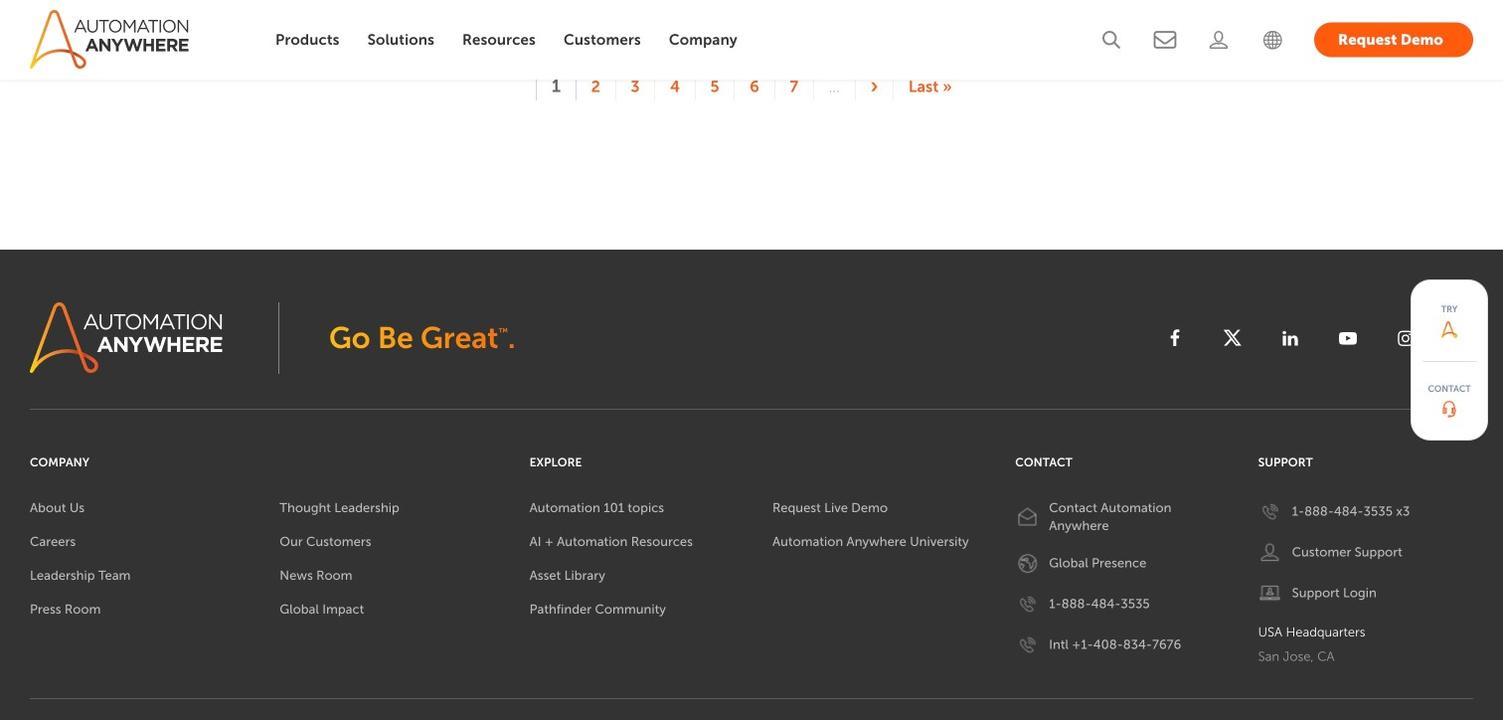 Task type: vqa. For each thing, say whether or not it's contained in the screenshot.
THE TWITTER-WHITE SHARING BUTTON icon
no



Task type: locate. For each thing, give the bounding box(es) containing it.
mail image
[[1016, 505, 1040, 529]]

contact support image
[[1259, 540, 1283, 565]]

language selector image
[[1261, 28, 1285, 52]]

automation anywhere image
[[30, 10, 194, 69], [30, 302, 229, 374], [1442, 321, 1459, 338]]

support image
[[1154, 28, 1178, 52]]

login image
[[1207, 28, 1231, 52]]



Task type: describe. For each thing, give the bounding box(es) containing it.
contact image
[[1443, 401, 1457, 418]]

support login image
[[1259, 581, 1283, 606]]

search image
[[1100, 28, 1124, 52]]



